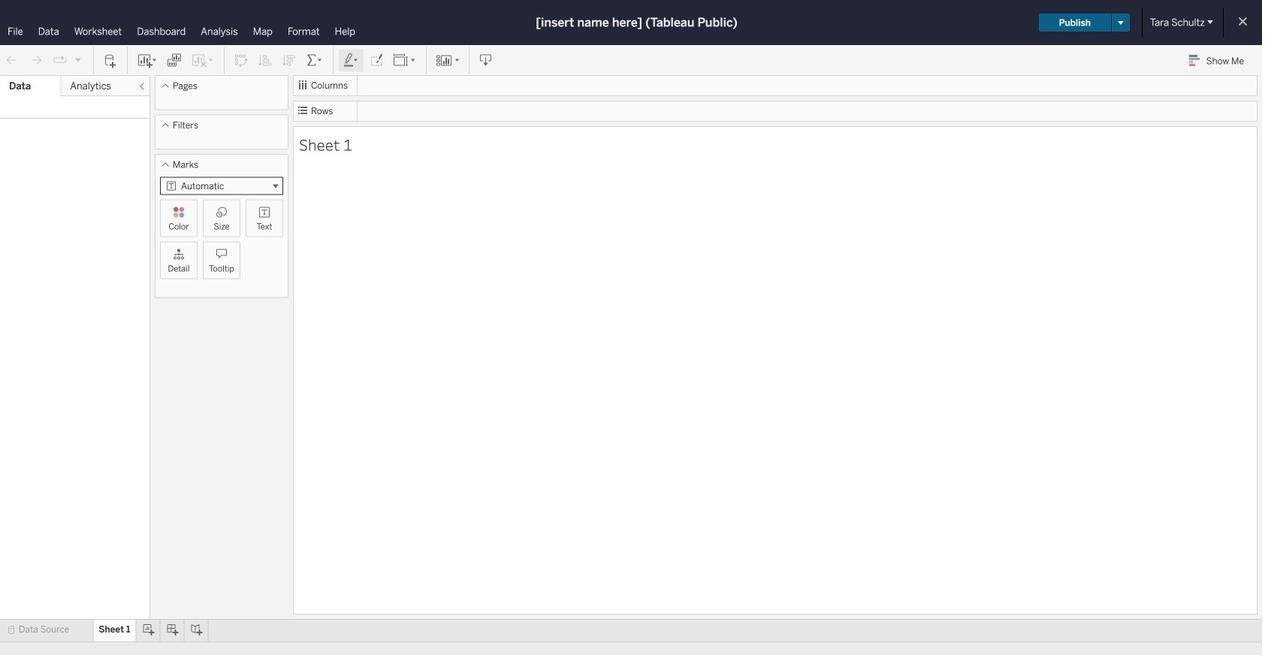 Task type: vqa. For each thing, say whether or not it's contained in the screenshot.
Fit image
yes



Task type: describe. For each thing, give the bounding box(es) containing it.
new worksheet image
[[137, 53, 158, 68]]

download image
[[479, 53, 494, 68]]

redo image
[[29, 53, 44, 68]]

swap rows and columns image
[[234, 53, 249, 68]]

fit image
[[393, 53, 417, 68]]

clear sheet image
[[191, 53, 215, 68]]

duplicate image
[[167, 53, 182, 68]]

highlight image
[[343, 53, 360, 68]]

totals image
[[306, 53, 324, 68]]

sort descending image
[[282, 53, 297, 68]]



Task type: locate. For each thing, give the bounding box(es) containing it.
collapse image
[[138, 82, 147, 91]]

undo image
[[5, 53, 20, 68]]

new data source image
[[103, 53, 118, 68]]

0 horizontal spatial replay animation image
[[53, 53, 68, 68]]

replay animation image left new data source "image"
[[74, 55, 83, 64]]

1 horizontal spatial replay animation image
[[74, 55, 83, 64]]

show/hide cards image
[[436, 53, 460, 68]]

replay animation image right redo image
[[53, 53, 68, 68]]

replay animation image
[[53, 53, 68, 68], [74, 55, 83, 64]]

sort ascending image
[[258, 53, 273, 68]]

format workbook image
[[369, 53, 384, 68]]



